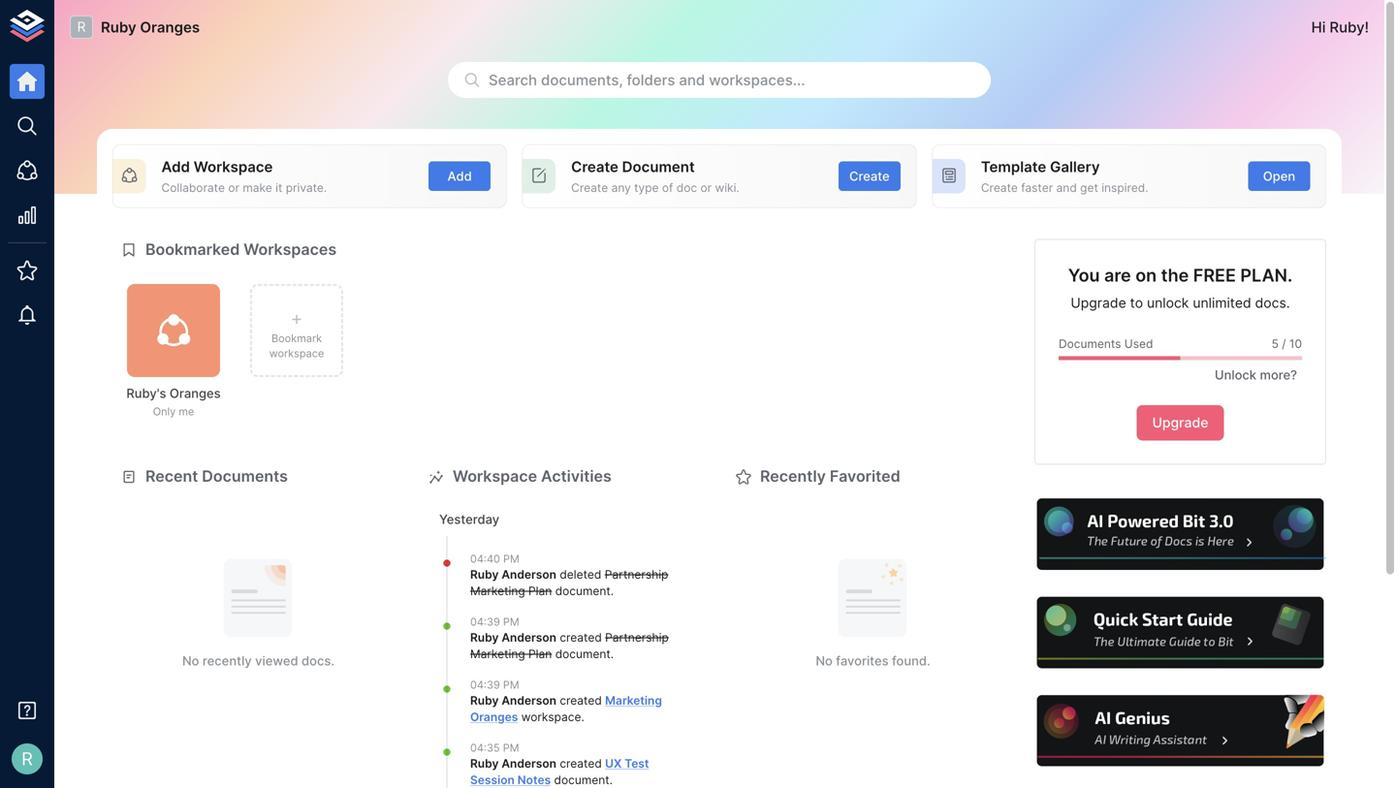 Task type: describe. For each thing, give the bounding box(es) containing it.
any
[[612, 181, 631, 195]]

no for recent
[[182, 654, 199, 669]]

no for recently
[[816, 654, 833, 669]]

test
[[625, 757, 649, 771]]

recently favorited
[[761, 467, 901, 486]]

workspace inside bookmark workspace button
[[269, 347, 324, 360]]

folders
[[627, 71, 676, 89]]

upgrade button
[[1137, 406, 1225, 441]]

04:35
[[470, 742, 500, 755]]

doc
[[677, 181, 698, 195]]

search
[[489, 71, 537, 89]]

workspaces...
[[709, 71, 806, 89]]

bookmark workspace
[[269, 332, 324, 360]]

unlock
[[1148, 295, 1190, 311]]

created for marketing
[[560, 694, 602, 708]]

10
[[1290, 337, 1303, 351]]

bookmarked
[[146, 240, 240, 259]]

create document create any type of doc or wiki.
[[572, 158, 740, 195]]

3 help image from the top
[[1035, 693, 1327, 770]]

ruby oranges
[[101, 18, 200, 36]]

template gallery create faster and get inspired.
[[982, 158, 1149, 195]]

hi
[[1312, 18, 1326, 36]]

04:39 for workspace
[[470, 679, 500, 692]]

me
[[179, 406, 194, 418]]

marketing for ruby anderson deleted
[[470, 584, 525, 598]]

3 anderson from the top
[[502, 694, 557, 708]]

ux
[[605, 757, 622, 771]]

unlimited
[[1194, 295, 1252, 311]]

04:40 pm
[[470, 553, 520, 566]]

or inside create document create any type of doc or wiki.
[[701, 181, 712, 195]]

open button
[[1249, 161, 1311, 191]]

04:35 pm
[[470, 742, 519, 755]]

search documents, folders and workspaces...
[[489, 71, 806, 89]]

4 pm from the top
[[503, 742, 519, 755]]

open
[[1264, 169, 1296, 184]]

create button
[[839, 161, 901, 191]]

viewed
[[255, 654, 298, 669]]

more?
[[1261, 368, 1298, 383]]

search documents, folders and workspaces... button
[[448, 62, 991, 98]]

0 vertical spatial documents
[[1059, 337, 1122, 351]]

workspaces
[[244, 240, 337, 259]]

bookmark
[[272, 332, 322, 345]]

04:39 pm for workspace .
[[470, 679, 520, 692]]

partnership marketing plan for created
[[470, 631, 669, 661]]

2 help image from the top
[[1035, 595, 1327, 672]]

favorited
[[830, 467, 901, 486]]

wiki.
[[715, 181, 740, 195]]

on
[[1136, 265, 1157, 286]]

plan.
[[1241, 265, 1293, 286]]

create inside template gallery create faster and get inspired.
[[982, 181, 1018, 195]]

upgrade inside button
[[1153, 415, 1209, 431]]

1 horizontal spatial workspace
[[522, 710, 582, 725]]

free
[[1194, 265, 1237, 286]]

the
[[1162, 265, 1190, 286]]

document for 04:35 pm
[[554, 773, 610, 788]]

and inside template gallery create faster and get inspired.
[[1057, 181, 1078, 195]]

faster
[[1022, 181, 1054, 195]]

04:39 for document
[[470, 616, 500, 629]]

it
[[276, 181, 283, 195]]

deleted
[[560, 568, 602, 582]]

you are on the free plan. upgrade to unlock unlimited docs.
[[1069, 265, 1293, 311]]

plan for created
[[529, 647, 552, 661]]

04:40
[[470, 553, 500, 566]]

notes
[[518, 773, 551, 788]]

private.
[[286, 181, 327, 195]]

document . for 04:35 pm
[[551, 773, 613, 788]]

4 anderson from the top
[[502, 757, 557, 771]]



Task type: vqa. For each thing, say whether or not it's contained in the screenshot.


Task type: locate. For each thing, give the bounding box(es) containing it.
no recently viewed docs.
[[182, 654, 335, 669]]

partnership marketing plan up marketing oranges link
[[470, 631, 669, 661]]

unlock more?
[[1215, 368, 1298, 383]]

partnership marketing plan down 04:40 pm
[[470, 568, 669, 598]]

document up marketing oranges link
[[556, 647, 611, 661]]

collaborate
[[162, 181, 225, 195]]

0 vertical spatial workspace
[[194, 158, 273, 176]]

template
[[982, 158, 1047, 176]]

1 vertical spatial document .
[[552, 647, 614, 661]]

marketing inside the marketing oranges
[[605, 694, 662, 708]]

3 pm from the top
[[503, 679, 520, 692]]

marketing up test on the left bottom of the page
[[605, 694, 662, 708]]

ruby anderson created up notes
[[470, 757, 605, 771]]

marketing oranges link
[[470, 694, 662, 725]]

and right 'folders'
[[679, 71, 706, 89]]

of
[[662, 181, 674, 195]]

ux test session notes link
[[470, 757, 649, 788]]

0 vertical spatial workspace
[[269, 347, 324, 360]]

plan down ruby anderson deleted
[[529, 584, 552, 598]]

you
[[1069, 265, 1101, 286]]

marketing up workspace .
[[470, 647, 525, 661]]

add inside add button
[[448, 169, 472, 184]]

unlock
[[1215, 368, 1257, 383]]

ruby's oranges only me
[[126, 386, 221, 418]]

0 vertical spatial upgrade
[[1071, 295, 1127, 311]]

04:39 pm down 04:40 pm
[[470, 616, 520, 629]]

1 vertical spatial 04:39 pm
[[470, 679, 520, 692]]

04:39 pm for document .
[[470, 616, 520, 629]]

document . down ux
[[551, 773, 613, 788]]

progress bar
[[938, 356, 1303, 360]]

1 vertical spatial docs.
[[302, 654, 335, 669]]

ruby
[[101, 18, 136, 36], [1330, 18, 1365, 36], [470, 568, 499, 582], [470, 631, 499, 645], [470, 694, 499, 708], [470, 757, 499, 771]]

/
[[1283, 337, 1287, 351]]

anderson up notes
[[502, 757, 557, 771]]

workspace .
[[518, 710, 585, 725]]

and
[[679, 71, 706, 89], [1057, 181, 1078, 195]]

ruby anderson created for marketing
[[470, 694, 605, 708]]

created for ux
[[560, 757, 602, 771]]

0 horizontal spatial docs.
[[302, 654, 335, 669]]

0 horizontal spatial add
[[162, 158, 190, 176]]

created down 'deleted'
[[560, 631, 602, 645]]

2 pm from the top
[[503, 616, 520, 629]]

0 horizontal spatial no
[[182, 654, 199, 669]]

no
[[182, 654, 199, 669], [816, 654, 833, 669]]

documents right recent
[[202, 467, 288, 486]]

0 vertical spatial created
[[560, 631, 602, 645]]

1 horizontal spatial no
[[816, 654, 833, 669]]

upgrade inside you are on the free plan. upgrade to unlock unlimited docs.
[[1071, 295, 1127, 311]]

to
[[1131, 295, 1144, 311]]

partnership for deleted
[[605, 568, 669, 582]]

0 vertical spatial marketing
[[470, 584, 525, 598]]

anderson down 04:40 pm
[[502, 568, 557, 582]]

oranges for ruby's oranges only me
[[170, 386, 221, 401]]

0 vertical spatial 04:39
[[470, 616, 500, 629]]

1 no from the left
[[182, 654, 199, 669]]

ruby anderson created down ruby anderson deleted
[[470, 631, 605, 645]]

1 ruby anderson created from the top
[[470, 631, 605, 645]]

documents
[[1059, 337, 1122, 351], [202, 467, 288, 486]]

1 vertical spatial partnership
[[605, 631, 669, 645]]

plan
[[529, 584, 552, 598], [529, 647, 552, 661]]

1 04:39 from the top
[[470, 616, 500, 629]]

1 vertical spatial help image
[[1035, 595, 1327, 672]]

type
[[635, 181, 659, 195]]

pm down ruby anderson deleted
[[503, 616, 520, 629]]

hi ruby !
[[1312, 18, 1370, 36]]

add for add workspace collaborate or make it private.
[[162, 158, 190, 176]]

0 vertical spatial plan
[[529, 584, 552, 598]]

workspace inside add workspace collaborate or make it private.
[[194, 158, 273, 176]]

1 vertical spatial 04:39
[[470, 679, 500, 692]]

or inside add workspace collaborate or make it private.
[[228, 181, 240, 195]]

inspired.
[[1102, 181, 1149, 195]]

and inside search documents, folders and workspaces... button
[[679, 71, 706, 89]]

1 created from the top
[[560, 631, 602, 645]]

partnership
[[605, 568, 669, 582], [605, 631, 669, 645]]

documents left 'used'
[[1059, 337, 1122, 351]]

1 vertical spatial r
[[21, 749, 33, 770]]

2 vertical spatial created
[[560, 757, 602, 771]]

1 vertical spatial marketing
[[470, 647, 525, 661]]

0 horizontal spatial or
[[228, 181, 240, 195]]

2 no from the left
[[816, 654, 833, 669]]

0 vertical spatial and
[[679, 71, 706, 89]]

recent
[[146, 467, 198, 486]]

ruby's
[[126, 386, 166, 401]]

workspace up ux test session notes
[[522, 710, 582, 725]]

no favorites found.
[[816, 654, 931, 669]]

1 vertical spatial ruby anderson created
[[470, 694, 605, 708]]

ux test session notes
[[470, 757, 649, 788]]

ruby anderson created up workspace .
[[470, 694, 605, 708]]

docs.
[[1256, 295, 1291, 311], [302, 654, 335, 669]]

oranges inside ruby's oranges only me
[[170, 386, 221, 401]]

3 ruby anderson created from the top
[[470, 757, 605, 771]]

1 vertical spatial upgrade
[[1153, 415, 1209, 431]]

oranges
[[140, 18, 200, 36], [170, 386, 221, 401], [470, 710, 518, 725]]

no left favorites
[[816, 654, 833, 669]]

2 partnership marketing plan from the top
[[470, 631, 669, 661]]

add inside add workspace collaborate or make it private.
[[162, 158, 190, 176]]

0 horizontal spatial r
[[21, 749, 33, 770]]

document for 04:39 pm
[[556, 647, 611, 661]]

docs. right viewed
[[302, 654, 335, 669]]

activities
[[541, 467, 612, 486]]

favorites
[[836, 654, 889, 669]]

used
[[1125, 337, 1154, 351]]

0 vertical spatial 04:39 pm
[[470, 616, 520, 629]]

or
[[228, 181, 240, 195], [701, 181, 712, 195]]

workspace up yesterday
[[453, 467, 537, 486]]

1 horizontal spatial docs.
[[1256, 295, 1291, 311]]

and down gallery
[[1057, 181, 1078, 195]]

1 horizontal spatial r
[[77, 19, 86, 35]]

marketing down 04:40 pm
[[470, 584, 525, 598]]

oranges inside the marketing oranges
[[470, 710, 518, 725]]

1 horizontal spatial workspace
[[453, 467, 537, 486]]

document
[[622, 158, 695, 176]]

unlock more? button
[[1205, 360, 1303, 390]]

2 anderson from the top
[[502, 631, 557, 645]]

add for add
[[448, 169, 472, 184]]

found.
[[892, 654, 931, 669]]

2 ruby anderson created from the top
[[470, 694, 605, 708]]

session
[[470, 773, 515, 788]]

document down ux
[[554, 773, 610, 788]]

1 vertical spatial and
[[1057, 181, 1078, 195]]

1 pm from the top
[[503, 553, 520, 566]]

pm right 04:40
[[503, 553, 520, 566]]

documents used
[[1059, 337, 1154, 351]]

0 horizontal spatial workspace
[[269, 347, 324, 360]]

ruby anderson created for ux
[[470, 757, 605, 771]]

oranges for ruby oranges
[[140, 18, 200, 36]]

1 horizontal spatial and
[[1057, 181, 1078, 195]]

3 created from the top
[[560, 757, 602, 771]]

created
[[560, 631, 602, 645], [560, 694, 602, 708], [560, 757, 602, 771]]

1 vertical spatial workspace
[[522, 710, 582, 725]]

1 partnership marketing plan from the top
[[470, 568, 669, 598]]

help image
[[1035, 496, 1327, 573], [1035, 595, 1327, 672], [1035, 693, 1327, 770]]

0 vertical spatial ruby anderson created
[[470, 631, 605, 645]]

1 help image from the top
[[1035, 496, 1327, 573]]

recently
[[761, 467, 826, 486]]

r inside button
[[21, 749, 33, 770]]

1 vertical spatial document
[[556, 647, 611, 661]]

1 horizontal spatial or
[[701, 181, 712, 195]]

pm right '04:35'
[[503, 742, 519, 755]]

0 vertical spatial r
[[77, 19, 86, 35]]

r button
[[6, 738, 49, 781]]

04:39 pm up 04:35 pm at bottom left
[[470, 679, 520, 692]]

1 horizontal spatial documents
[[1059, 337, 1122, 351]]

create
[[572, 158, 619, 176], [850, 169, 890, 184], [572, 181, 608, 195], [982, 181, 1018, 195]]

documents,
[[541, 71, 623, 89]]

add button
[[429, 161, 491, 191]]

anderson up workspace .
[[502, 694, 557, 708]]

0 vertical spatial docs.
[[1256, 295, 1291, 311]]

bookmark workspace button
[[250, 284, 343, 377]]

ruby anderson deleted
[[470, 568, 605, 582]]

plan for deleted
[[529, 584, 552, 598]]

0 horizontal spatial upgrade
[[1071, 295, 1127, 311]]

.
[[611, 584, 614, 598], [611, 647, 614, 661], [582, 710, 585, 725], [610, 773, 613, 788]]

5
[[1272, 337, 1279, 351]]

docs. down plan.
[[1256, 295, 1291, 311]]

partnership marketing plan
[[470, 568, 669, 598], [470, 631, 669, 661]]

created left ux
[[560, 757, 602, 771]]

1 vertical spatial oranges
[[170, 386, 221, 401]]

created up workspace .
[[560, 694, 602, 708]]

r
[[77, 19, 86, 35], [21, 749, 33, 770]]

1 anderson from the top
[[502, 568, 557, 582]]

anderson
[[502, 568, 557, 582], [502, 631, 557, 645], [502, 694, 557, 708], [502, 757, 557, 771]]

are
[[1105, 265, 1132, 286]]

recently
[[203, 654, 252, 669]]

document . up marketing oranges link
[[552, 647, 614, 661]]

workspace activities
[[453, 467, 612, 486]]

create inside button
[[850, 169, 890, 184]]

2 vertical spatial marketing
[[605, 694, 662, 708]]

2 vertical spatial document
[[554, 773, 610, 788]]

upgrade
[[1071, 295, 1127, 311], [1153, 415, 1209, 431]]

document for 04:40 pm
[[556, 584, 611, 598]]

partnership marketing plan for deleted
[[470, 568, 669, 598]]

workspace down bookmark
[[269, 347, 324, 360]]

1 horizontal spatial upgrade
[[1153, 415, 1209, 431]]

partnership for created
[[605, 631, 669, 645]]

1 vertical spatial partnership marketing plan
[[470, 631, 669, 661]]

workspace
[[269, 347, 324, 360], [522, 710, 582, 725]]

or right doc
[[701, 181, 712, 195]]

1 horizontal spatial add
[[448, 169, 472, 184]]

0 vertical spatial help image
[[1035, 496, 1327, 573]]

2 or from the left
[[701, 181, 712, 195]]

0 vertical spatial partnership
[[605, 568, 669, 582]]

bookmarked workspaces
[[146, 240, 337, 259]]

workspace up make
[[194, 158, 273, 176]]

marketing for ruby anderson created
[[470, 647, 525, 661]]

!
[[1365, 18, 1370, 36]]

gallery
[[1051, 158, 1101, 176]]

no left recently at left
[[182, 654, 199, 669]]

marketing oranges
[[470, 694, 662, 725]]

2 vertical spatial ruby anderson created
[[470, 757, 605, 771]]

document down 'deleted'
[[556, 584, 611, 598]]

recent documents
[[146, 467, 288, 486]]

make
[[243, 181, 272, 195]]

2 plan from the top
[[529, 647, 552, 661]]

04:39 down 04:40
[[470, 616, 500, 629]]

document . for 04:39 pm
[[552, 647, 614, 661]]

document . down 'deleted'
[[552, 584, 614, 598]]

docs. inside you are on the free plan. upgrade to unlock unlimited docs.
[[1256, 295, 1291, 311]]

1 04:39 pm from the top
[[470, 616, 520, 629]]

04:39 up '04:35'
[[470, 679, 500, 692]]

add workspace collaborate or make it private.
[[162, 158, 327, 195]]

0 vertical spatial oranges
[[140, 18, 200, 36]]

only
[[153, 406, 176, 418]]

yesterday
[[439, 512, 500, 527]]

or left make
[[228, 181, 240, 195]]

1 vertical spatial documents
[[202, 467, 288, 486]]

1 vertical spatial created
[[560, 694, 602, 708]]

2 04:39 from the top
[[470, 679, 500, 692]]

1 or from the left
[[228, 181, 240, 195]]

upgrade down unlock more? button
[[1153, 415, 1209, 431]]

2 04:39 pm from the top
[[470, 679, 520, 692]]

document
[[556, 584, 611, 598], [556, 647, 611, 661], [554, 773, 610, 788]]

1 vertical spatial workspace
[[453, 467, 537, 486]]

0 vertical spatial partnership marketing plan
[[470, 568, 669, 598]]

0 vertical spatial document
[[556, 584, 611, 598]]

plan up marketing oranges link
[[529, 647, 552, 661]]

document . for 04:40 pm
[[552, 584, 614, 598]]

get
[[1081, 181, 1099, 195]]

marketing
[[470, 584, 525, 598], [470, 647, 525, 661], [605, 694, 662, 708]]

2 created from the top
[[560, 694, 602, 708]]

pm up workspace .
[[503, 679, 520, 692]]

upgrade down 'you'
[[1071, 295, 1127, 311]]

0 vertical spatial document .
[[552, 584, 614, 598]]

0 horizontal spatial documents
[[202, 467, 288, 486]]

2 vertical spatial document .
[[551, 773, 613, 788]]

5 / 10
[[1272, 337, 1303, 351]]

2 vertical spatial oranges
[[470, 710, 518, 725]]

1 vertical spatial plan
[[529, 647, 552, 661]]

0 horizontal spatial and
[[679, 71, 706, 89]]

anderson down ruby anderson deleted
[[502, 631, 557, 645]]

oranges for marketing oranges
[[470, 710, 518, 725]]

0 horizontal spatial workspace
[[194, 158, 273, 176]]

1 plan from the top
[[529, 584, 552, 598]]

workspace
[[194, 158, 273, 176], [453, 467, 537, 486]]

pm
[[503, 553, 520, 566], [503, 616, 520, 629], [503, 679, 520, 692], [503, 742, 519, 755]]

2 vertical spatial help image
[[1035, 693, 1327, 770]]



